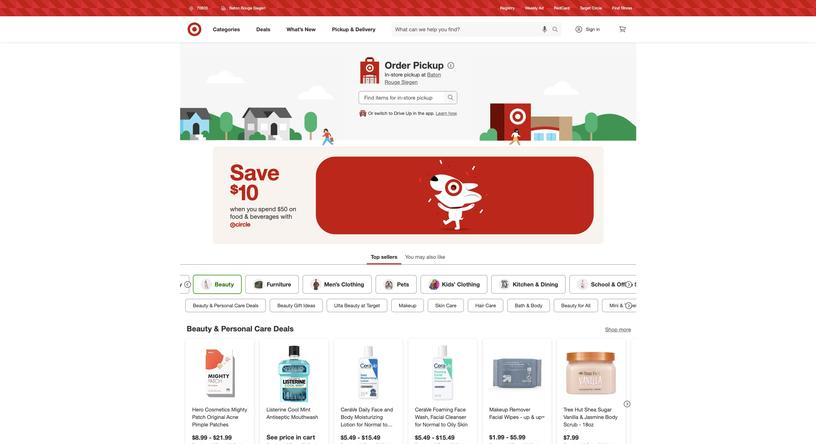Task type: vqa. For each thing, say whether or not it's contained in the screenshot.
"Celebrate"
no



Task type: locate. For each thing, give the bounding box(es) containing it.
clothing inside button
[[457, 281, 480, 288]]

to left drive
[[389, 110, 393, 116]]

fragrance
[[365, 429, 389, 435]]

$5.49
[[341, 434, 356, 441], [415, 434, 430, 441]]

baton up categories link
[[229, 6, 240, 10]]

1 horizontal spatial facial
[[489, 414, 503, 420]]

baton rouge siegen button
[[217, 2, 270, 14]]

body inside button
[[531, 303, 542, 309]]

weekly ad
[[525, 6, 544, 11]]

tree hut shea sugar vanilla & jasmine body scrub - 18oz image
[[562, 344, 620, 402], [562, 344, 620, 402]]

clothing right men's
[[341, 281, 364, 288]]

foaming
[[433, 407, 453, 413]]

- left up
[[520, 414, 522, 420]]

spend
[[259, 205, 276, 213]]

hero
[[192, 407, 203, 413]]

baton rouge siegen inside dropdown button
[[229, 6, 266, 10]]

tree
[[564, 407, 573, 413]]

vanilla
[[564, 414, 578, 420]]

1 cerave from the left
[[341, 407, 357, 413]]

2 horizontal spatial body
[[605, 414, 618, 420]]

target
[[580, 6, 591, 11], [367, 303, 380, 309]]

&
[[350, 26, 354, 32], [244, 213, 248, 220], [535, 281, 539, 288], [611, 281, 615, 288], [210, 303, 213, 309], [526, 303, 530, 309], [620, 303, 623, 309], [214, 324, 219, 333], [531, 414, 534, 420], [580, 414, 583, 420]]

1 horizontal spatial rouge
[[385, 79, 400, 85]]

deals link
[[251, 22, 279, 36]]

0 horizontal spatial face
[[371, 407, 383, 413]]

furniture
[[267, 281, 291, 288]]

0 horizontal spatial skin
[[350, 429, 360, 435]]

0 vertical spatial personal
[[214, 303, 233, 309]]

1 $5.49 from the left
[[341, 434, 356, 441]]

0 vertical spatial siegen
[[253, 6, 266, 10]]

0 vertical spatial makeup
[[399, 303, 416, 309]]

personal down beauty button
[[214, 303, 233, 309]]

0 horizontal spatial normal
[[364, 421, 381, 428]]

& right bath
[[526, 303, 530, 309]]

supplies
[[635, 281, 658, 288]]

care inside beauty & personal care deals button
[[234, 303, 245, 309]]

up
[[406, 110, 412, 116]]

1 vertical spatial target
[[367, 303, 380, 309]]

circle
[[592, 6, 602, 11]]

kids' clothing
[[442, 281, 480, 288]]

& left delivery
[[350, 26, 354, 32]]

cerave daily face and body moisturizing lotion for normal to dry skin - fragrance free image
[[339, 344, 397, 402], [339, 344, 397, 402]]

2 facial from the left
[[489, 414, 503, 420]]

beauty & personal care deals down beauty button
[[193, 303, 258, 309]]

target inside button
[[367, 303, 380, 309]]

0 horizontal spatial body
[[341, 414, 353, 420]]

- down the 'cerave foaming face wash, facial cleanser for normal to oily skin'
[[432, 434, 434, 441]]

listerine cool mint antiseptic mouthwash image
[[265, 344, 323, 402], [265, 344, 323, 402]]

1 horizontal spatial makeup
[[489, 407, 508, 413]]

0 horizontal spatial to
[[383, 421, 387, 428]]

siegen up deals link
[[253, 6, 266, 10]]

2 normal from the left
[[423, 421, 440, 428]]

skin inside the 'cerave foaming face wash, facial cleanser for normal to oily skin'
[[457, 421, 468, 428]]

siegen
[[253, 6, 266, 10], [402, 79, 418, 85]]

0 horizontal spatial makeup
[[399, 303, 416, 309]]

kitchen
[[513, 281, 534, 288]]

0 horizontal spatial in
[[296, 434, 301, 441]]

school
[[591, 281, 610, 288]]

$15.49 down moisturizing
[[362, 434, 380, 441]]

0 horizontal spatial clothing
[[341, 281, 364, 288]]

siegen inside dropdown button
[[253, 6, 266, 10]]

skin inside button
[[435, 303, 445, 309]]

facial
[[430, 414, 444, 420], [489, 414, 503, 420]]

hero cosmetics mighty patch original acne pimple patches image
[[191, 344, 249, 402], [191, 344, 249, 402]]

face inside cerave daily face and body moisturizing lotion for normal to dry skin - fragrance free
[[371, 407, 383, 413]]

0 vertical spatial pickup
[[332, 26, 349, 32]]

tree hut shea sugar vanilla & jasmine body scrub - 18oz link
[[564, 406, 619, 429]]

makeup button
[[391, 299, 424, 312]]

hair
[[475, 303, 484, 309]]

1 horizontal spatial pickup
[[413, 59, 444, 71]]

1 vertical spatial pickup
[[413, 59, 444, 71]]

to up fragrance
[[383, 421, 387, 428]]

1 horizontal spatial body
[[531, 303, 542, 309]]

2 vertical spatial skin
[[350, 429, 360, 435]]

$15.49 down the oily
[[436, 434, 455, 441]]

in left cart
[[296, 434, 301, 441]]

rouge up deals link
[[241, 6, 252, 10]]

baton rouge siegen up deals link
[[229, 6, 266, 10]]

kitchen & dining button
[[491, 275, 566, 294]]

1 horizontal spatial $15.49
[[436, 434, 455, 441]]

& down hut
[[580, 414, 583, 420]]

target left circle
[[580, 6, 591, 11]]

face up "cleanser" in the bottom of the page
[[454, 407, 466, 413]]

$7.99
[[564, 434, 579, 441]]

for down moisturizing
[[357, 421, 363, 428]]

1 vertical spatial at
[[361, 303, 365, 309]]

2 horizontal spatial skin
[[457, 421, 468, 428]]

$15.49 for to
[[436, 434, 455, 441]]

for inside beauty for all button
[[578, 303, 584, 309]]

school & office supplies button
[[570, 275, 665, 294]]

skin down lotion
[[350, 429, 360, 435]]

1 vertical spatial in
[[413, 110, 417, 116]]

1 vertical spatial baton
[[427, 71, 441, 78]]

cerave daily face and body moisturizing lotion for normal to dry skin - fragrance free link
[[341, 406, 396, 443]]

at right pickup
[[421, 71, 426, 78]]

normal down wash, on the bottom right of the page
[[423, 421, 440, 428]]

- left $5.99
[[506, 434, 509, 441]]

0 horizontal spatial at
[[361, 303, 365, 309]]

clothing
[[341, 281, 364, 288], [457, 281, 480, 288]]

men's clothing
[[324, 281, 364, 288]]

1 $15.49 from the left
[[362, 434, 380, 441]]

face up moisturizing
[[371, 407, 383, 413]]

mighty
[[231, 407, 247, 413]]

0 vertical spatial deals
[[256, 26, 270, 32]]

$5.99
[[510, 434, 525, 441]]

0 horizontal spatial $5.49
[[341, 434, 356, 441]]

oily
[[447, 421, 456, 428]]

deals inside button
[[246, 303, 258, 309]]

& up circle
[[244, 213, 248, 220]]

2 $15.49 from the left
[[436, 434, 455, 441]]

for inside cerave daily face and body moisturizing lotion for normal to dry skin - fragrance free
[[357, 421, 363, 428]]

0 horizontal spatial siegen
[[253, 6, 266, 10]]

size
[[638, 303, 647, 309]]

body down sugar
[[605, 414, 618, 420]]

1 horizontal spatial normal
[[423, 421, 440, 428]]

2 horizontal spatial for
[[578, 303, 584, 309]]

1 horizontal spatial to
[[389, 110, 393, 116]]

0 vertical spatial rouge
[[241, 6, 252, 10]]

0 vertical spatial at
[[421, 71, 426, 78]]

deals down the beauty gift ideas button
[[273, 324, 294, 333]]

personal down beauty & personal care deals button
[[221, 324, 252, 333]]

body up lotion
[[341, 414, 353, 420]]

& right mini
[[620, 303, 623, 309]]

rouge down in-
[[385, 79, 400, 85]]

clothing right kids'
[[457, 281, 480, 288]]

clothing inside button
[[341, 281, 364, 288]]

1 facial from the left
[[430, 414, 444, 420]]

1 horizontal spatial baton rouge siegen
[[385, 71, 441, 85]]

for
[[578, 303, 584, 309], [357, 421, 363, 428], [415, 421, 421, 428]]

pickup left delivery
[[332, 26, 349, 32]]

& down beauty button
[[210, 303, 213, 309]]

find stores
[[612, 6, 632, 11]]

find stores link
[[612, 5, 632, 11]]

dry
[[341, 429, 349, 435]]

2 face from the left
[[454, 407, 466, 413]]

normal inside the 'cerave foaming face wash, facial cleanser for normal to oily skin'
[[423, 421, 440, 428]]

makeup up wipes
[[489, 407, 508, 413]]

0 horizontal spatial target
[[367, 303, 380, 309]]

for left 'all'
[[578, 303, 584, 309]]

beauty & personal care deals down beauty & personal care deals button
[[187, 324, 294, 333]]

facial down the foaming
[[430, 414, 444, 420]]

0 horizontal spatial rouge
[[241, 6, 252, 10]]

pickup up pickup
[[413, 59, 444, 71]]

$8.99
[[192, 434, 207, 441]]

remover
[[509, 407, 530, 413]]

$21.99
[[213, 434, 232, 441]]

makeup down pets on the bottom of the page
[[399, 303, 416, 309]]

when you spend $50 on food & beverages with circle
[[230, 205, 296, 228]]

top
[[371, 254, 380, 260]]

travel
[[624, 303, 637, 309]]

1 vertical spatial rouge
[[385, 79, 400, 85]]

care inside hair care 'button'
[[486, 303, 496, 309]]

deals down baton rouge siegen dropdown button
[[256, 26, 270, 32]]

0 vertical spatial baton rouge siegen
[[229, 6, 266, 10]]

baton inside baton rouge siegen
[[427, 71, 441, 78]]

- left "18oz"
[[579, 421, 581, 428]]

0 vertical spatial skin
[[435, 303, 445, 309]]

2 horizontal spatial in
[[596, 26, 600, 32]]

skin down kids'
[[435, 303, 445, 309]]

makeup for makeup remover facial wipes - up & up™
[[489, 407, 508, 413]]

target down pets button
[[367, 303, 380, 309]]

beauty for all button
[[554, 299, 598, 312]]

makeup
[[399, 303, 416, 309], [489, 407, 508, 413]]

1 horizontal spatial cerave
[[415, 407, 431, 413]]

0 horizontal spatial for
[[357, 421, 363, 428]]

tree hut shea sugar vanilla & jasmine body scrub - 18oz
[[564, 407, 618, 428]]

0 vertical spatial beauty & personal care deals
[[193, 303, 258, 309]]

acne
[[226, 414, 238, 420]]

0 horizontal spatial cerave
[[341, 407, 357, 413]]

face
[[371, 407, 383, 413], [454, 407, 466, 413]]

original
[[207, 414, 225, 420]]

0 horizontal spatial $5.49 - $15.49
[[341, 434, 380, 441]]

0 horizontal spatial baton rouge siegen
[[229, 6, 266, 10]]

body
[[531, 303, 542, 309], [341, 414, 353, 420], [605, 414, 618, 420]]

normal down moisturizing
[[364, 421, 381, 428]]

1 horizontal spatial skin
[[435, 303, 445, 309]]

1 vertical spatial skin
[[457, 421, 468, 428]]

1 vertical spatial makeup
[[489, 407, 508, 413]]

cerave foaming face wash, facial cleanser for normal to oily skin image
[[414, 344, 472, 402], [414, 344, 472, 402]]

hero cosmetics mighty patch original acne pimple patches
[[192, 407, 247, 428]]

cerave up lotion
[[341, 407, 357, 413]]

baton rouge siegen
[[229, 6, 266, 10], [385, 71, 441, 85]]

registry link
[[500, 5, 515, 11]]

or switch to drive up in the app. learn how
[[368, 110, 457, 116]]

beauty & personal care deals
[[193, 303, 258, 309], [187, 324, 294, 333]]

1 horizontal spatial face
[[454, 407, 466, 413]]

0 horizontal spatial pickup
[[332, 26, 349, 32]]

sellers
[[381, 254, 397, 260]]

skin care button
[[428, 299, 464, 312]]

bath & body button
[[507, 299, 550, 312]]

delivery
[[355, 26, 376, 32]]

1 vertical spatial deals
[[246, 303, 258, 309]]

makeup inside button
[[399, 303, 416, 309]]

cerave inside the 'cerave foaming face wash, facial cleanser for normal to oily skin'
[[415, 407, 431, 413]]

for down wash, on the bottom right of the page
[[415, 421, 421, 428]]

Find items for in-store pickup search field
[[359, 92, 444, 104]]

to left the oily
[[441, 421, 446, 428]]

- inside makeup remover facial wipes - up & up™
[[520, 414, 522, 420]]

makeup remover facial wipes - up & up™ image
[[488, 344, 546, 402], [488, 344, 546, 402]]

1 horizontal spatial $5.49 - $15.49
[[415, 434, 455, 441]]

you may also like link
[[401, 251, 449, 265]]

facial left wipes
[[489, 414, 503, 420]]

care inside "skin care" button
[[446, 303, 456, 309]]

0 vertical spatial baton
[[229, 6, 240, 10]]

face inside the 'cerave foaming face wash, facial cleanser for normal to oily skin'
[[454, 407, 466, 413]]

- left fragrance
[[362, 429, 364, 435]]

& left dining
[[535, 281, 539, 288]]

& down beauty & personal care deals button
[[214, 324, 219, 333]]

cerave up wash, on the bottom right of the page
[[415, 407, 431, 413]]

1 face from the left
[[371, 407, 383, 413]]

0 horizontal spatial baton
[[229, 6, 240, 10]]

stores
[[621, 6, 632, 11]]

body right bath
[[531, 303, 542, 309]]

1 vertical spatial siegen
[[402, 79, 418, 85]]

deals down furniture button at the left of page
[[246, 303, 258, 309]]

1 horizontal spatial clothing
[[457, 281, 480, 288]]

1 horizontal spatial baton
[[427, 71, 441, 78]]

ulta
[[334, 303, 343, 309]]

office
[[617, 281, 633, 288]]

0 horizontal spatial facial
[[430, 414, 444, 420]]

skin down "cleanser" in the bottom of the page
[[457, 421, 468, 428]]

sign
[[586, 26, 595, 32]]

baton down order pickup
[[427, 71, 441, 78]]

1 horizontal spatial target
[[580, 6, 591, 11]]

in right the sign
[[596, 26, 600, 32]]

- right $8.99
[[209, 434, 211, 441]]

2 cerave from the left
[[415, 407, 431, 413]]

save
[[230, 159, 280, 186]]

to inside cerave daily face and body moisturizing lotion for normal to dry skin - fragrance free
[[383, 421, 387, 428]]

0 horizontal spatial $15.49
[[362, 434, 380, 441]]

$5.49 down lotion
[[341, 434, 356, 441]]

cerave inside cerave daily face and body moisturizing lotion for normal to dry skin - fragrance free
[[341, 407, 357, 413]]

- inside tree hut shea sugar vanilla & jasmine body scrub - 18oz
[[579, 421, 581, 428]]

baton rouge siegen down order pickup
[[385, 71, 441, 85]]

& right up
[[531, 414, 534, 420]]

1 normal from the left
[[364, 421, 381, 428]]

makeup inside makeup remover facial wipes - up & up™
[[489, 407, 508, 413]]

at right ulta
[[361, 303, 365, 309]]

beauty gift ideas button
[[270, 299, 323, 312]]

clothing for men's clothing
[[341, 281, 364, 288]]

$8.99 - $21.99
[[192, 434, 232, 441]]

cerave foaming face wash, facial cleanser for normal to oily skin link
[[415, 406, 470, 429]]

in right up
[[413, 110, 417, 116]]

$5.49 - $15.49 for for
[[341, 434, 380, 441]]

1 clothing from the left
[[341, 281, 364, 288]]

1 horizontal spatial for
[[415, 421, 421, 428]]

& inside button
[[620, 303, 623, 309]]

pets
[[397, 281, 409, 288]]

2 $5.49 - $15.49 from the left
[[415, 434, 455, 441]]

school & office supplies
[[591, 281, 658, 288]]

$5.49 down wash, on the bottom right of the page
[[415, 434, 430, 441]]

to
[[389, 110, 393, 116], [383, 421, 387, 428], [441, 421, 446, 428]]

2 horizontal spatial to
[[441, 421, 446, 428]]

1 horizontal spatial in
[[413, 110, 417, 116]]

pickup
[[332, 26, 349, 32], [413, 59, 444, 71]]

$5.49 - $15.49 for normal
[[415, 434, 455, 441]]

2 $5.49 from the left
[[415, 434, 430, 441]]

mouthwash
[[291, 414, 318, 420]]

siegen down pickup
[[402, 79, 418, 85]]

2 clothing from the left
[[457, 281, 480, 288]]

makeup remover facial wipes - up & up™ link
[[489, 406, 545, 421]]

1 $5.49 - $15.49 from the left
[[341, 434, 380, 441]]

skin inside cerave daily face and body moisturizing lotion for normal to dry skin - fragrance free
[[350, 429, 360, 435]]

personal inside button
[[214, 303, 233, 309]]

1 horizontal spatial at
[[421, 71, 426, 78]]

pickup
[[404, 71, 420, 78]]

1 horizontal spatial $5.49
[[415, 434, 430, 441]]

beauty
[[215, 281, 234, 288], [193, 303, 208, 309], [277, 303, 293, 309], [344, 303, 360, 309], [561, 303, 577, 309], [187, 324, 212, 333]]



Task type: describe. For each thing, give the bounding box(es) containing it.
$1.99
[[489, 434, 504, 441]]

0 vertical spatial in
[[596, 26, 600, 32]]

store
[[391, 71, 403, 78]]

sign in link
[[569, 22, 610, 36]]

hair care
[[475, 303, 496, 309]]

facial inside makeup remover facial wipes - up & up™
[[489, 414, 503, 420]]

kids' clothing button
[[420, 275, 487, 294]]

dining
[[541, 281, 558, 288]]

baby button
[[146, 275, 189, 294]]

mini & travel size products
[[609, 303, 668, 309]]

scrub
[[564, 421, 578, 428]]

face for moisturizing
[[371, 407, 383, 413]]

hair care button
[[468, 299, 503, 312]]

also
[[427, 254, 436, 260]]

wipes
[[504, 414, 519, 420]]

redcard link
[[554, 5, 570, 11]]

like
[[438, 254, 445, 260]]

up
[[524, 414, 530, 420]]

for inside the 'cerave foaming face wash, facial cleanser for normal to oily skin'
[[415, 421, 421, 428]]

with
[[281, 213, 292, 220]]

makeup remover facial wipes - up & up™
[[489, 407, 544, 420]]

listerine cool mint antiseptic mouthwash
[[266, 407, 318, 420]]

18oz
[[582, 421, 594, 428]]

baby
[[168, 281, 182, 288]]

order pickup
[[385, 59, 444, 71]]

ulta beauty at target button
[[327, 299, 387, 312]]

2 vertical spatial deals
[[273, 324, 294, 333]]

on
[[289, 205, 296, 213]]

categories link
[[207, 22, 248, 36]]

gift
[[294, 303, 302, 309]]

see
[[266, 434, 278, 441]]

more
[[619, 326, 631, 333]]

all
[[585, 303, 591, 309]]

cerave for body
[[341, 407, 357, 413]]

cerave for facial
[[415, 407, 431, 413]]

0 vertical spatial target
[[580, 6, 591, 11]]

normal inside cerave daily face and body moisturizing lotion for normal to dry skin - fragrance free
[[364, 421, 381, 428]]

What can we help you find? suggestions appear below search field
[[392, 22, 554, 36]]

kids'
[[442, 281, 455, 288]]

at inside ulta beauty at target button
[[361, 303, 365, 309]]

$50
[[278, 205, 288, 213]]

men's clothing button
[[303, 275, 372, 294]]

makeup for makeup
[[399, 303, 416, 309]]

redcard
[[554, 6, 570, 11]]

food
[[230, 213, 243, 220]]

pimple
[[192, 421, 208, 428]]

pickup inside "pickup & delivery" link
[[332, 26, 349, 32]]

in-store pickup at
[[385, 71, 427, 78]]

how
[[449, 110, 457, 116]]

kitchen & dining
[[513, 281, 558, 288]]

shop
[[605, 326, 618, 333]]

1 vertical spatial personal
[[221, 324, 252, 333]]

you
[[247, 205, 257, 213]]

- inside cerave daily face and body moisturizing lotion for normal to dry skin - fragrance free
[[362, 429, 364, 435]]

when
[[230, 205, 245, 213]]

baton inside dropdown button
[[229, 6, 240, 10]]

search button
[[549, 22, 565, 38]]

app.
[[426, 110, 435, 116]]

rouge inside dropdown button
[[241, 6, 252, 10]]

$10
[[230, 179, 258, 206]]

beauty gift ideas
[[277, 303, 315, 309]]

& left office
[[611, 281, 615, 288]]

1 vertical spatial baton rouge siegen
[[385, 71, 441, 85]]

70820 button
[[185, 2, 215, 14]]

top sellers link
[[367, 251, 401, 265]]

shea
[[584, 407, 596, 413]]

facial inside the 'cerave foaming face wash, facial cleanser for normal to oily skin'
[[430, 414, 444, 420]]

moisturizing
[[354, 414, 383, 420]]

beauty & personal care deals inside beauty & personal care deals button
[[193, 303, 258, 309]]

- right free
[[357, 434, 360, 441]]

pets button
[[375, 275, 416, 294]]

clothing for kids' clothing
[[457, 281, 480, 288]]

sign in
[[586, 26, 600, 32]]

daily
[[359, 407, 370, 413]]

what's new
[[287, 26, 316, 32]]

pickup & delivery link
[[327, 22, 384, 36]]

price
[[279, 434, 294, 441]]

body inside tree hut shea sugar vanilla & jasmine body scrub - 18oz
[[605, 414, 618, 420]]

& inside makeup remover facial wipes - up & up™
[[531, 414, 534, 420]]

cart
[[303, 434, 315, 441]]

hut
[[575, 407, 583, 413]]

pickup & delivery
[[332, 26, 376, 32]]

bath & body
[[515, 303, 542, 309]]

body inside cerave daily face and body moisturizing lotion for normal to dry skin - fragrance free
[[341, 414, 353, 420]]

ideas
[[303, 303, 315, 309]]

men's
[[324, 281, 340, 288]]

$15.49 for normal
[[362, 434, 380, 441]]

the
[[418, 110, 424, 116]]

& inside when you spend $50 on food & beverages with circle
[[244, 213, 248, 220]]

to inside the 'cerave foaming face wash, facial cleanser for normal to oily skin'
[[441, 421, 446, 428]]

& inside tree hut shea sugar vanilla & jasmine body scrub - 18oz
[[580, 414, 583, 420]]

what's
[[287, 26, 303, 32]]

new
[[305, 26, 316, 32]]

wash,
[[415, 414, 429, 420]]

you
[[405, 254, 414, 260]]

listerine
[[266, 407, 286, 413]]

face for cleanser
[[454, 407, 466, 413]]

1 horizontal spatial siegen
[[402, 79, 418, 85]]

shop more
[[605, 326, 631, 333]]

sugar
[[598, 407, 612, 413]]

cerave daily face and body moisturizing lotion for normal to dry skin - fragrance free
[[341, 407, 393, 443]]

$5.49 for lotion
[[341, 434, 356, 441]]

mini
[[609, 303, 619, 309]]

cool
[[288, 407, 299, 413]]

categories
[[213, 26, 240, 32]]

products
[[649, 303, 668, 309]]

beauty for all
[[561, 303, 591, 309]]

2 vertical spatial in
[[296, 434, 301, 441]]

ulta beauty at target
[[334, 303, 380, 309]]

registry
[[500, 6, 515, 11]]

weekly
[[525, 6, 538, 11]]

up™
[[536, 414, 544, 420]]

1 vertical spatial beauty & personal care deals
[[187, 324, 294, 333]]

$5.49 for for
[[415, 434, 430, 441]]

rouge inside baton rouge siegen
[[385, 79, 400, 85]]

circle
[[235, 221, 250, 228]]



